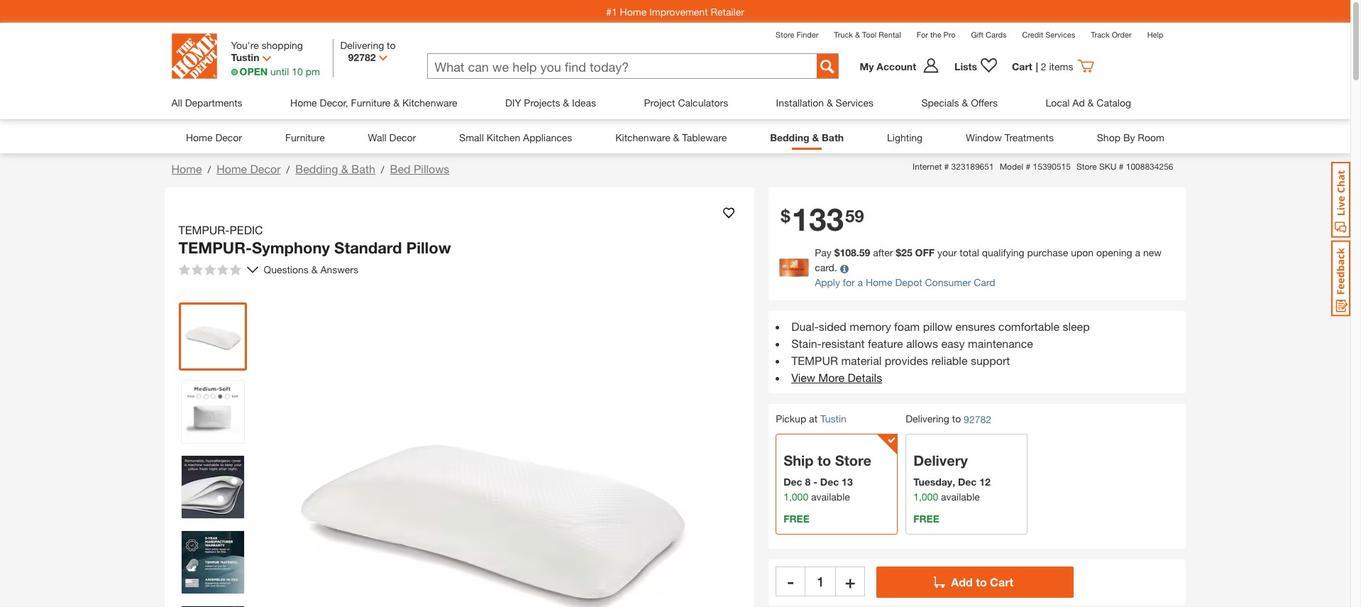 Task type: vqa. For each thing, say whether or not it's contained in the screenshot.


Task type: locate. For each thing, give the bounding box(es) containing it.
1 vertical spatial delivering
[[906, 413, 950, 425]]

cart left 2
[[1012, 60, 1033, 72]]

0 vertical spatial tustin
[[231, 51, 259, 63]]

to left 92782 link
[[953, 413, 961, 425]]

store inside ship to store dec 8 - dec 13 1,000 available
[[835, 452, 872, 469]]

3 # from the left
[[1119, 161, 1124, 172]]

1 vertical spatial tempur-
[[179, 239, 252, 257]]

furniture up the home / home decor / bedding & bath / bed pillows
[[285, 131, 325, 143]]

0 horizontal spatial bedding
[[296, 162, 338, 175]]

catalog
[[1097, 97, 1132, 109]]

reliable
[[932, 354, 968, 367]]

1 vertical spatial 92782
[[964, 413, 992, 425]]

ad
[[1073, 97, 1085, 109]]

1 vertical spatial bedding & bath link
[[296, 162, 375, 175]]

gift cards link
[[972, 30, 1007, 39]]

qualifying
[[982, 247, 1025, 259]]

2 free from the left
[[914, 513, 940, 525]]

0 horizontal spatial store
[[776, 30, 795, 39]]

1 horizontal spatial kitchenware
[[616, 131, 671, 143]]

2 horizontal spatial dec
[[958, 476, 977, 488]]

3 / from the left
[[381, 163, 384, 175]]

0 horizontal spatial delivering
[[340, 39, 384, 51]]

bedding & bath link down 'furniture' link
[[296, 162, 375, 175]]

2 tempur- from the top
[[179, 239, 252, 257]]

$ right after
[[896, 247, 902, 259]]

decor for wall decor
[[389, 131, 416, 143]]

diy
[[505, 97, 521, 109]]

1 horizontal spatial furniture
[[351, 97, 391, 109]]

store
[[776, 30, 795, 39], [1077, 161, 1097, 172], [835, 452, 872, 469]]

decor
[[215, 131, 242, 143], [389, 131, 416, 143], [250, 162, 281, 175]]

opening
[[1097, 247, 1133, 259]]

# right model
[[1026, 161, 1031, 172]]

1 vertical spatial kitchenware
[[616, 131, 671, 143]]

1 horizontal spatial $
[[835, 247, 840, 259]]

shop
[[1097, 131, 1121, 143]]

to right add
[[976, 575, 987, 589]]

store left sku
[[1077, 161, 1097, 172]]

tempur-pedic link
[[179, 222, 269, 239]]

1,000
[[784, 491, 809, 503], [914, 491, 939, 503]]

0 horizontal spatial free
[[784, 513, 810, 525]]

0 vertical spatial tempur-
[[179, 223, 230, 236]]

2 horizontal spatial #
[[1119, 161, 1124, 172]]

cart inside add to cart button
[[991, 575, 1014, 589]]

1 horizontal spatial a
[[1136, 247, 1141, 259]]

92782 up delivery
[[964, 413, 992, 425]]

dec left 12
[[958, 476, 977, 488]]

track
[[1091, 30, 1110, 39]]

specials
[[922, 97, 960, 109]]

ideas
[[572, 97, 596, 109]]

0 horizontal spatial available
[[812, 491, 850, 503]]

0 horizontal spatial 1,000
[[784, 491, 809, 503]]

1 vertical spatial store
[[1077, 161, 1097, 172]]

account
[[877, 60, 917, 72]]

installation & services link
[[776, 86, 874, 119]]

0 horizontal spatial furniture
[[285, 131, 325, 143]]

resistant
[[822, 337, 865, 350]]

323189651
[[952, 161, 994, 172]]

1 horizontal spatial bedding
[[770, 131, 810, 143]]

services down my
[[836, 97, 874, 109]]

& down 'installation & services' link
[[813, 131, 819, 143]]

1 horizontal spatial 1,000
[[914, 491, 939, 503]]

furniture
[[351, 97, 391, 109], [285, 131, 325, 143]]

/ left bed
[[381, 163, 384, 175]]

pillow
[[923, 320, 953, 333]]

questions
[[264, 263, 309, 275]]

0 horizontal spatial bath
[[352, 162, 375, 175]]

& left tableware
[[673, 131, 680, 143]]

furniture up wall
[[351, 97, 391, 109]]

1 vertical spatial services
[[836, 97, 874, 109]]

&
[[856, 30, 861, 39], [394, 97, 400, 109], [563, 97, 570, 109], [827, 97, 833, 109], [962, 97, 969, 109], [1088, 97, 1094, 109], [673, 131, 680, 143], [813, 131, 819, 143], [341, 162, 349, 175], [311, 263, 318, 275]]

apply for a home depot consumer card link
[[815, 276, 996, 289]]

1 horizontal spatial dec
[[821, 476, 839, 488]]

home decor link down departments
[[186, 128, 242, 146]]

# right sku
[[1119, 161, 1124, 172]]

home decor, furniture & kitchenware
[[290, 97, 458, 109]]

1 horizontal spatial delivering
[[906, 413, 950, 425]]

#
[[945, 161, 949, 172], [1026, 161, 1031, 172], [1119, 161, 1124, 172]]

0 horizontal spatial dec
[[784, 476, 803, 488]]

2 # from the left
[[1026, 161, 1031, 172]]

installation
[[776, 97, 824, 109]]

store left finder
[[776, 30, 795, 39]]

92782 up home decor, furniture & kitchenware
[[348, 51, 376, 63]]

/ right the home link
[[208, 163, 211, 175]]

0 vertical spatial -
[[814, 476, 818, 488]]

0 vertical spatial kitchenware
[[403, 97, 458, 109]]

decor down departments
[[215, 131, 242, 143]]

the home depot image
[[171, 33, 217, 79]]

1 tempur- from the top
[[179, 223, 230, 236]]

a inside 'your total qualifying purchase upon opening a new card.'
[[1136, 247, 1141, 259]]

consumer
[[925, 276, 971, 289]]

$ left 133
[[781, 206, 791, 226]]

bed pillows link
[[390, 162, 450, 175]]

to for cart
[[976, 575, 987, 589]]

2 horizontal spatial /
[[381, 163, 384, 175]]

kitchenware up wall decor
[[403, 97, 458, 109]]

1 1,000 from the left
[[784, 491, 809, 503]]

pay
[[815, 247, 832, 259]]

1 vertical spatial bath
[[352, 162, 375, 175]]

to inside ship to store dec 8 - dec 13 1,000 available
[[818, 452, 832, 469]]

you're
[[231, 39, 259, 51]]

to inside button
[[976, 575, 987, 589]]

1 vertical spatial furniture
[[285, 131, 325, 143]]

help link
[[1148, 30, 1164, 39]]

0 vertical spatial bath
[[822, 131, 844, 143]]

& right installation
[[827, 97, 833, 109]]

0 vertical spatial store
[[776, 30, 795, 39]]

services right credit
[[1046, 30, 1076, 39]]

-
[[814, 476, 818, 488], [788, 572, 794, 592]]

wall decor
[[368, 131, 416, 143]]

truck
[[834, 30, 853, 39]]

1 / from the left
[[208, 163, 211, 175]]

1 vertical spatial cart
[[991, 575, 1014, 589]]

1 horizontal spatial store
[[835, 452, 872, 469]]

2 available from the left
[[942, 491, 980, 503]]

0 horizontal spatial kitchenware
[[403, 97, 458, 109]]

bath down wall
[[352, 162, 375, 175]]

dec left 13
[[821, 476, 839, 488]]

None text field
[[428, 54, 803, 80]]

home decor
[[186, 131, 242, 143]]

free down tuesday,
[[914, 513, 940, 525]]

$ 133 59
[[781, 201, 865, 238]]

0 horizontal spatial /
[[208, 163, 211, 175]]

retailer
[[711, 5, 745, 17]]

a left new
[[1136, 247, 1141, 259]]

tempur
[[792, 354, 838, 367]]

1 horizontal spatial -
[[814, 476, 818, 488]]

bath down 'installation & services' link
[[822, 131, 844, 143]]

pay $ 108.59 after $ 25 off
[[815, 247, 935, 259]]

1,000 inside delivery tuesday, dec 12 1,000 available
[[914, 491, 939, 503]]

1 horizontal spatial /
[[287, 163, 290, 175]]

apply for a home depot consumer card
[[815, 276, 996, 289]]

1 horizontal spatial available
[[942, 491, 980, 503]]

available down 12
[[942, 491, 980, 503]]

treatments
[[1005, 131, 1054, 143]]

1 horizontal spatial bedding & bath link
[[770, 128, 844, 146]]

0 vertical spatial 92782
[[348, 51, 376, 63]]

/ down 'furniture' link
[[287, 163, 290, 175]]

tustin
[[231, 51, 259, 63], [821, 413, 847, 425]]

new
[[1144, 247, 1162, 259]]

stain-
[[792, 337, 822, 350]]

free down 8
[[784, 513, 810, 525]]

2
[[1041, 60, 1047, 72]]

bedding & bath link down installation
[[770, 128, 844, 146]]

2 vertical spatial store
[[835, 452, 872, 469]]

2 1,000 from the left
[[914, 491, 939, 503]]

apply now image
[[780, 258, 815, 277]]

delivering for delivering to
[[340, 39, 384, 51]]

0 vertical spatial delivering
[[340, 39, 384, 51]]

a right for
[[858, 276, 863, 289]]

pickup
[[776, 413, 807, 425]]

- right 8
[[814, 476, 818, 488]]

1 horizontal spatial services
[[1046, 30, 1076, 39]]

1 horizontal spatial bath
[[822, 131, 844, 143]]

available
[[812, 491, 850, 503], [942, 491, 980, 503]]

1 vertical spatial bedding
[[296, 162, 338, 175]]

tuesday,
[[914, 476, 956, 488]]

1 horizontal spatial free
[[914, 513, 940, 525]]

2 / from the left
[[287, 163, 290, 175]]

services inside 'installation & services' link
[[836, 97, 874, 109]]

tempur pedic bed pillows 15390515 64.0 image
[[181, 305, 244, 367]]

maintenance
[[968, 337, 1034, 350]]

1 horizontal spatial #
[[1026, 161, 1031, 172]]

to for 92782
[[953, 413, 961, 425]]

0 vertical spatial home decor link
[[186, 128, 242, 146]]

to inside 'delivering to 92782'
[[953, 413, 961, 425]]

0 vertical spatial furniture
[[351, 97, 391, 109]]

tempur pedic bed pillows 15390515 a0.3 image
[[181, 531, 244, 593]]

cards
[[986, 30, 1007, 39]]

- left + button
[[788, 572, 794, 592]]

provides
[[885, 354, 929, 367]]

dec left 8
[[784, 476, 803, 488]]

0 stars image
[[179, 264, 241, 275]]

home decor link down home decor
[[217, 162, 281, 175]]

None field
[[806, 567, 836, 597]]

delivering inside 'delivering to 92782'
[[906, 413, 950, 425]]

available inside delivery tuesday, dec 12 1,000 available
[[942, 491, 980, 503]]

order
[[1112, 30, 1132, 39]]

0 horizontal spatial a
[[858, 276, 863, 289]]

& left tool
[[856, 30, 861, 39]]

cart right add
[[991, 575, 1014, 589]]

2 horizontal spatial decor
[[389, 131, 416, 143]]

& left offers
[[962, 97, 969, 109]]

apply
[[815, 276, 841, 289]]

0 vertical spatial bedding & bath link
[[770, 128, 844, 146]]

live chat image
[[1332, 162, 1351, 238]]

0 horizontal spatial services
[[836, 97, 874, 109]]

tempur-
[[179, 223, 230, 236], [179, 239, 252, 257]]

2 horizontal spatial $
[[896, 247, 902, 259]]

0 horizontal spatial $
[[781, 206, 791, 226]]

tustin up open
[[231, 51, 259, 63]]

1 available from the left
[[812, 491, 850, 503]]

delivering up delivery
[[906, 413, 950, 425]]

decor right wall
[[389, 131, 416, 143]]

bedding down 'furniture' link
[[296, 162, 338, 175]]

kitchenware down project
[[616, 131, 671, 143]]

store up 13
[[835, 452, 872, 469]]

delivering up home decor, furniture & kitchenware
[[340, 39, 384, 51]]

bedding & bath link
[[770, 128, 844, 146], [296, 162, 375, 175]]

decor up pedic
[[250, 162, 281, 175]]

1 free from the left
[[784, 513, 810, 525]]

tustin right at
[[821, 413, 847, 425]]

0 horizontal spatial #
[[945, 161, 949, 172]]

3 dec from the left
[[958, 476, 977, 488]]

a
[[1136, 247, 1141, 259], [858, 276, 863, 289]]

1 horizontal spatial tustin
[[821, 413, 847, 425]]

0 vertical spatial a
[[1136, 247, 1141, 259]]

to right ship
[[818, 452, 832, 469]]

you're shopping
[[231, 39, 303, 51]]

bedding down installation
[[770, 131, 810, 143]]

1,000 down 8
[[784, 491, 809, 503]]

1,000 inside ship to store dec 8 - dec 13 1,000 available
[[784, 491, 809, 503]]

card.
[[815, 262, 838, 274]]

0 horizontal spatial -
[[788, 572, 794, 592]]

more
[[819, 371, 845, 384]]

available inside ship to store dec 8 - dec 13 1,000 available
[[812, 491, 850, 503]]

1 vertical spatial -
[[788, 572, 794, 592]]

#1 home improvement retailer
[[606, 5, 745, 17]]

furniture link
[[285, 128, 325, 146]]

1,000 down tuesday,
[[914, 491, 939, 503]]

1 horizontal spatial 92782
[[964, 413, 992, 425]]

25
[[902, 247, 913, 259]]

# right "internet"
[[945, 161, 949, 172]]

the home depot logo link
[[171, 33, 217, 79]]

1 vertical spatial tustin
[[821, 413, 847, 425]]

& right ad
[[1088, 97, 1094, 109]]

finder
[[797, 30, 819, 39]]

$ right pay
[[835, 247, 840, 259]]

dual-
[[792, 320, 819, 333]]

dec
[[784, 476, 803, 488], [821, 476, 839, 488], [958, 476, 977, 488]]

$
[[781, 206, 791, 226], [835, 247, 840, 259], [896, 247, 902, 259]]

0 vertical spatial bedding
[[770, 131, 810, 143]]

tableware
[[683, 131, 727, 143]]

small
[[459, 131, 484, 143]]

0 horizontal spatial decor
[[215, 131, 242, 143]]

available down 13
[[812, 491, 850, 503]]

None text field
[[428, 54, 803, 80]]

offers
[[971, 97, 998, 109]]

small kitchen appliances link
[[459, 128, 572, 146]]



Task type: describe. For each thing, give the bounding box(es) containing it.
for
[[917, 30, 929, 39]]

memory
[[850, 320, 892, 333]]

kitchenware & tableware
[[616, 131, 727, 143]]

sku
[[1100, 161, 1117, 172]]

sided
[[819, 320, 847, 333]]

submit search image
[[820, 60, 835, 74]]

tempur pedic bed pillows 15390515 40.2 image
[[181, 455, 244, 518]]

1 dec from the left
[[784, 476, 803, 488]]

add to cart
[[952, 575, 1014, 589]]

sleep
[[1063, 320, 1090, 333]]

standard
[[334, 239, 402, 257]]

questions & answers
[[264, 263, 361, 275]]

0 horizontal spatial tustin
[[231, 51, 259, 63]]

installation & services
[[776, 97, 874, 109]]

truck & tool rental
[[834, 30, 901, 39]]

$ inside $ 133 59
[[781, 206, 791, 226]]

tempur pedic bed pillows 15390515 e1.1 image
[[181, 380, 244, 443]]

bed
[[390, 162, 411, 175]]

after
[[873, 247, 893, 259]]

internet # 323189651 model # 15390515 store sku # 1008834256
[[913, 161, 1174, 172]]

comfortable
[[999, 320, 1060, 333]]

foam
[[895, 320, 920, 333]]

1 # from the left
[[945, 161, 949, 172]]

59
[[846, 206, 865, 226]]

delivering for delivering to 92782
[[906, 413, 950, 425]]

projects
[[524, 97, 560, 109]]

1 vertical spatial home decor link
[[217, 162, 281, 175]]

delivery
[[914, 452, 968, 469]]

store finder
[[776, 30, 819, 39]]

108.59
[[840, 247, 871, 259]]

decor for home decor
[[215, 131, 242, 143]]

specials & offers link
[[922, 86, 998, 119]]

my
[[860, 60, 874, 72]]

+
[[846, 572, 856, 592]]

0 vertical spatial cart
[[1012, 60, 1033, 72]]

room
[[1138, 131, 1165, 143]]

92782 inside 'delivering to 92782'
[[964, 413, 992, 425]]

free for tuesday,
[[914, 513, 940, 525]]

home decor, furniture & kitchenware link
[[290, 86, 458, 119]]

92782 link
[[964, 412, 992, 427]]

internet
[[913, 161, 942, 172]]

tool
[[863, 30, 877, 39]]

home / home decor / bedding & bath / bed pillows
[[171, 162, 450, 175]]

ship to store dec 8 - dec 13 1,000 available
[[784, 452, 872, 503]]

lists link
[[948, 58, 1005, 75]]

- inside ship to store dec 8 - dec 13 1,000 available
[[814, 476, 818, 488]]

dec inside delivery tuesday, dec 12 1,000 available
[[958, 476, 977, 488]]

feedback link image
[[1332, 240, 1351, 317]]

& up wall decor link
[[394, 97, 400, 109]]

allows
[[907, 337, 939, 350]]

my account link
[[860, 58, 948, 75]]

decor,
[[320, 97, 348, 109]]

open
[[240, 65, 268, 77]]

shopping
[[262, 39, 303, 51]]

track order link
[[1091, 30, 1132, 39]]

wall
[[368, 131, 387, 143]]

questions & answers link
[[264, 262, 361, 277]]

ensures
[[956, 320, 996, 333]]

depot
[[896, 276, 923, 289]]

pillow
[[407, 239, 451, 257]]

to up home decor, furniture & kitchenware
[[387, 39, 396, 51]]

your
[[938, 247, 957, 259]]

2 dec from the left
[[821, 476, 839, 488]]

diy projects & ideas link
[[505, 86, 596, 119]]

1 vertical spatial a
[[858, 276, 863, 289]]

0 horizontal spatial 92782
[[348, 51, 376, 63]]

2 horizontal spatial store
[[1077, 161, 1097, 172]]

gift cards
[[972, 30, 1007, 39]]

home link
[[171, 162, 202, 175]]

shop by room link
[[1097, 128, 1165, 146]]

tempur-pedic tempur-symphony standard pillow
[[179, 223, 451, 257]]

kitchenware & tableware link
[[616, 128, 727, 146]]

rental
[[879, 30, 901, 39]]

for
[[843, 276, 855, 289]]

pillows
[[414, 162, 450, 175]]

credit services
[[1023, 30, 1076, 39]]

support
[[971, 354, 1011, 367]]

delivering to 92782
[[906, 413, 992, 425]]

all departments link
[[171, 86, 243, 119]]

- inside button
[[788, 572, 794, 592]]

small kitchen appliances
[[459, 131, 572, 143]]

10
[[292, 65, 303, 77]]

credit
[[1023, 30, 1044, 39]]

feature
[[868, 337, 903, 350]]

0 vertical spatial services
[[1046, 30, 1076, 39]]

at
[[809, 413, 818, 425]]

track order
[[1091, 30, 1132, 39]]

local ad & catalog link
[[1046, 86, 1132, 119]]

#1
[[606, 5, 617, 17]]

calculators
[[678, 97, 729, 109]]

open until 10 pm
[[240, 65, 320, 77]]

- button
[[776, 567, 806, 597]]

view more details link
[[792, 371, 883, 384]]

model
[[1000, 161, 1024, 172]]

window
[[966, 131, 1002, 143]]

improvement
[[650, 5, 708, 17]]

shop by room
[[1097, 131, 1165, 143]]

0 horizontal spatial bedding & bath link
[[296, 162, 375, 175]]

133
[[792, 201, 844, 238]]

truck & tool rental link
[[834, 30, 901, 39]]

project
[[644, 97, 676, 109]]

to for store
[[818, 452, 832, 469]]

& left ideas
[[563, 97, 570, 109]]

items
[[1050, 60, 1074, 72]]

& left bed
[[341, 162, 349, 175]]

& left answers
[[311, 263, 318, 275]]

info image
[[840, 265, 849, 273]]

material
[[842, 354, 882, 367]]

store finder link
[[776, 30, 819, 39]]

credit services link
[[1023, 30, 1076, 39]]

1 horizontal spatial decor
[[250, 162, 281, 175]]

free for to
[[784, 513, 810, 525]]

13
[[842, 476, 853, 488]]

2 items
[[1041, 60, 1074, 72]]



